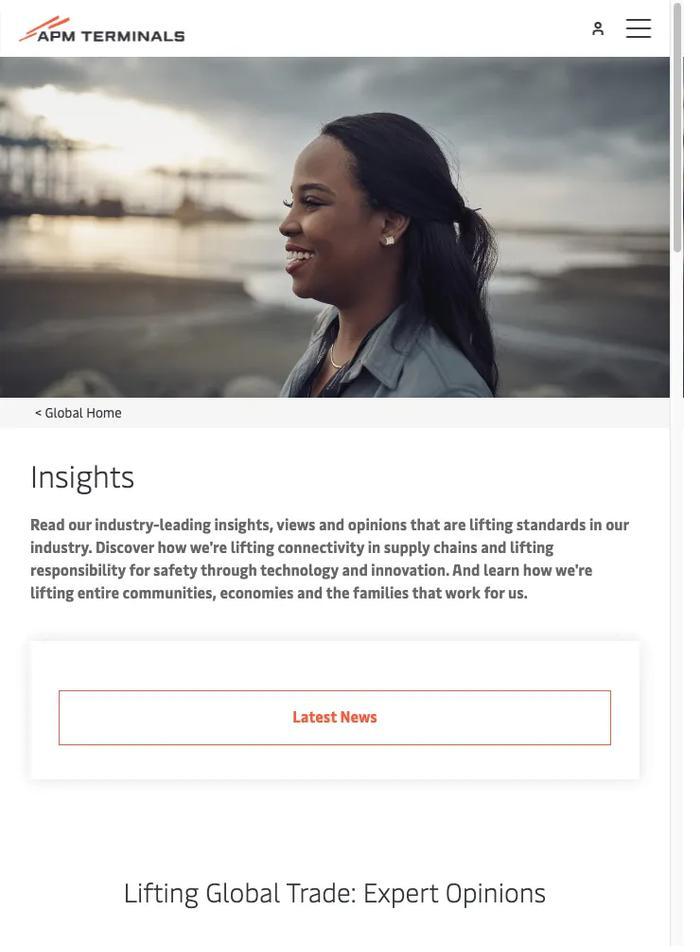Task type: vqa. For each thing, say whether or not it's contained in the screenshot.
Global Menu
no



Task type: locate. For each thing, give the bounding box(es) containing it.
we're down standards
[[556, 559, 593, 579]]

1 horizontal spatial how
[[524, 559, 553, 579]]

0 horizontal spatial we're
[[190, 536, 227, 556]]

for down discover
[[129, 559, 150, 579]]

our
[[68, 513, 92, 534], [606, 513, 629, 534]]

< global home
[[35, 402, 122, 420]]

our up industry.
[[68, 513, 92, 534]]

discover
[[96, 536, 154, 556]]

in right standards
[[590, 513, 603, 534]]

and down technology
[[297, 581, 323, 602]]

economies
[[220, 581, 294, 602]]

that up supply
[[410, 513, 441, 534]]

global
[[45, 402, 83, 420], [206, 873, 281, 909]]

our right standards
[[606, 513, 629, 534]]

1 horizontal spatial we're
[[556, 559, 593, 579]]

0 vertical spatial how
[[158, 536, 187, 556]]

that down innovation.
[[412, 581, 442, 602]]

1 horizontal spatial our
[[606, 513, 629, 534]]

how up us.
[[524, 559, 553, 579]]

in
[[590, 513, 603, 534], [368, 536, 381, 556]]

1 horizontal spatial global
[[206, 873, 281, 909]]

read
[[30, 513, 65, 534]]

for
[[129, 559, 150, 579], [484, 581, 505, 602]]

0 horizontal spatial how
[[158, 536, 187, 556]]

we're
[[190, 536, 227, 556], [556, 559, 593, 579]]

0 horizontal spatial for
[[129, 559, 150, 579]]

insights
[[30, 454, 135, 495]]

industry.
[[30, 536, 92, 556]]

lifting
[[470, 513, 513, 534], [231, 536, 274, 556], [511, 536, 554, 556], [30, 581, 74, 602]]

we're up 'through'
[[190, 536, 227, 556]]

opinions
[[446, 873, 547, 909]]

families
[[353, 581, 409, 602]]

global right <
[[45, 402, 83, 420]]

that
[[410, 513, 441, 534], [412, 581, 442, 602]]

in down opinions
[[368, 536, 381, 556]]

global left trade:
[[206, 873, 281, 909]]

entire
[[77, 581, 119, 602]]

0 vertical spatial in
[[590, 513, 603, 534]]

1 vertical spatial in
[[368, 536, 381, 556]]

technology
[[260, 559, 339, 579]]

and
[[319, 513, 345, 534], [481, 536, 507, 556], [342, 559, 368, 579], [297, 581, 323, 602]]

1 our from the left
[[68, 513, 92, 534]]

global home link
[[45, 402, 122, 420]]

0 vertical spatial global
[[45, 402, 83, 420]]

supply
[[384, 536, 430, 556]]

0 horizontal spatial our
[[68, 513, 92, 534]]

connectivity
[[278, 536, 365, 556]]

through
[[201, 559, 257, 579]]

how
[[158, 536, 187, 556], [524, 559, 553, 579]]

for left us.
[[484, 581, 505, 602]]

how up safety
[[158, 536, 187, 556]]

1 vertical spatial for
[[484, 581, 505, 602]]

lifting global trade: expert opinions
[[124, 873, 547, 909]]

leading
[[160, 513, 211, 534]]

opinions
[[348, 513, 407, 534]]

1 vertical spatial global
[[206, 873, 281, 909]]

lifting down insights,
[[231, 536, 274, 556]]

innovation.
[[372, 559, 450, 579]]

1 horizontal spatial in
[[590, 513, 603, 534]]

0 horizontal spatial global
[[45, 402, 83, 420]]

0 vertical spatial that
[[410, 513, 441, 534]]

communities,
[[123, 581, 217, 602]]

0 vertical spatial we're
[[190, 536, 227, 556]]



Task type: describe. For each thing, give the bounding box(es) containing it.
the
[[326, 581, 350, 602]]

and up the connectivity at bottom
[[319, 513, 345, 534]]

industry-
[[95, 513, 160, 534]]

lifting down standards
[[511, 536, 554, 556]]

0 vertical spatial for
[[129, 559, 150, 579]]

lifting
[[124, 873, 199, 909]]

global for home
[[45, 402, 83, 420]]

standards
[[517, 513, 587, 534]]

insights,
[[215, 513, 274, 534]]

news
[[340, 706, 378, 726]]

views
[[277, 513, 316, 534]]

0 horizontal spatial in
[[368, 536, 381, 556]]

are
[[444, 513, 466, 534]]

1 vertical spatial how
[[524, 559, 553, 579]]

and up learn
[[481, 536, 507, 556]]

latest news
[[293, 706, 378, 726]]

lifting right are
[[470, 513, 513, 534]]

safety
[[153, 559, 198, 579]]

global for trade:
[[206, 873, 281, 909]]

expert
[[363, 873, 439, 909]]

1 vertical spatial we're
[[556, 559, 593, 579]]

home
[[86, 402, 122, 420]]

chains
[[434, 536, 478, 556]]

insights image
[[0, 57, 670, 398]]

<
[[35, 402, 42, 420]]

latest
[[293, 706, 337, 726]]

us.
[[508, 581, 528, 602]]

lifting down responsibility
[[30, 581, 74, 602]]

learn
[[484, 559, 520, 579]]

1 vertical spatial that
[[412, 581, 442, 602]]

read our industry-leading insights, views and opinions that are lifting standards in our industry. discover how we're lifting connectivity in supply chains and lifting responsibility for safety through technology and innovation. and learn how we're lifting entire communities, economies and the families that work for us.
[[30, 513, 629, 602]]

work
[[446, 581, 481, 602]]

1 horizontal spatial for
[[484, 581, 505, 602]]

trade:
[[286, 873, 357, 909]]

2 our from the left
[[606, 513, 629, 534]]

and up the the
[[342, 559, 368, 579]]

responsibility
[[30, 559, 126, 579]]

and
[[453, 559, 480, 579]]

latest news link
[[59, 690, 612, 745]]



